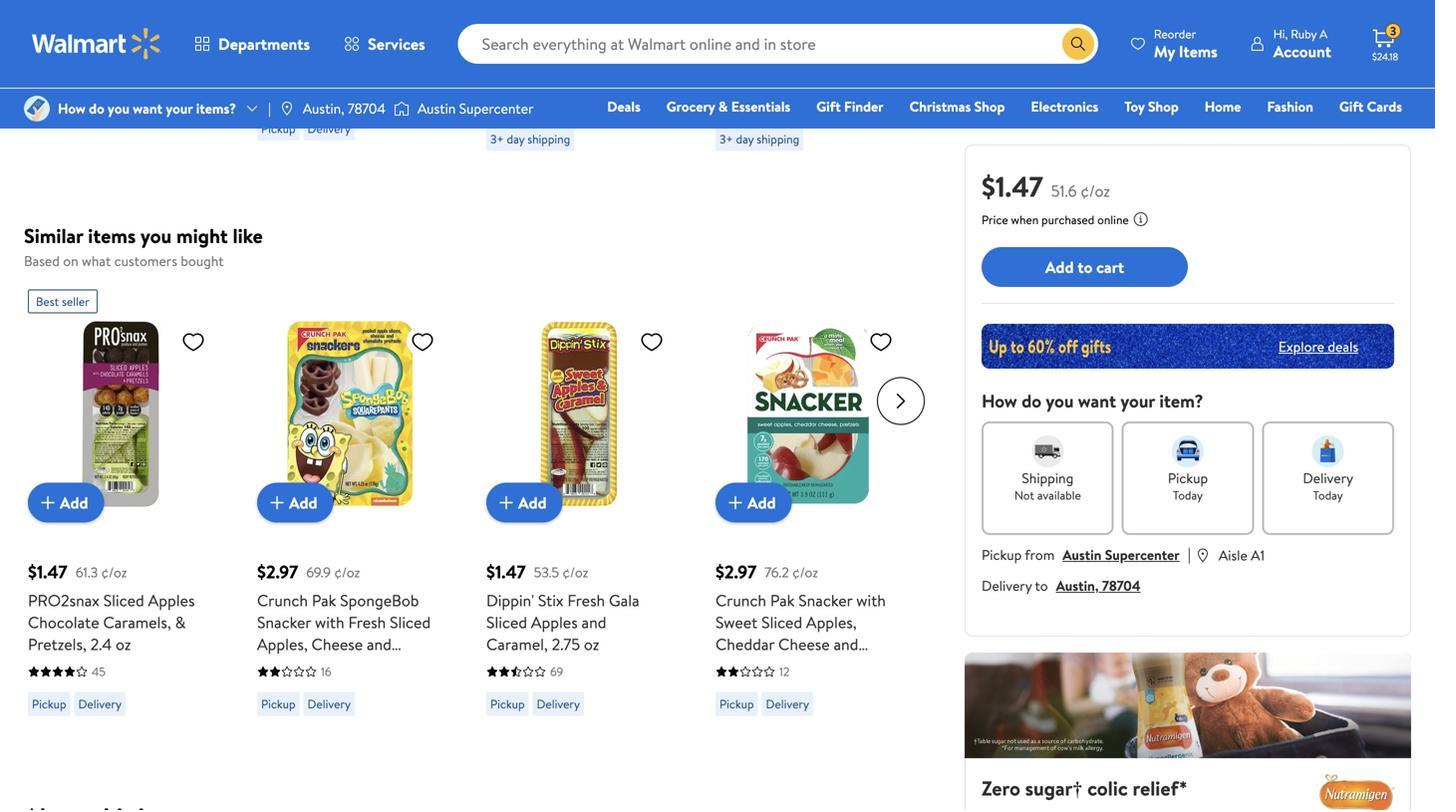 Task type: describe. For each thing, give the bounding box(es) containing it.
shipping for frito-lay flavor mix variety snack pack, 18 count
[[757, 131, 800, 148]]

how do you want your items?
[[58, 99, 236, 118]]

pickup inside the "pickup from austin supercenter |"
[[982, 545, 1022, 565]]

similar items you might like based on what customers bought
[[24, 222, 263, 271]]

items
[[1179, 40, 1218, 62]]

and for crunch pak spongebob snacker with fresh sliced apples, cheese and chocolate pretzels, 4.25 oz tray
[[367, 634, 392, 656]]

your for item?
[[1121, 389, 1156, 414]]

and inside the $1.47 53.5 ¢/oz dippin' stix fresh gala sliced apples and caramel, 2.75 oz
[[582, 612, 607, 634]]

lunch
[[28, 40, 69, 62]]

0 horizontal spatial austin
[[418, 99, 456, 118]]

add to cart button
[[982, 247, 1189, 287]]

ruby
[[1291, 25, 1317, 42]]

$2.97 for crunch pak spongebob snacker with fresh sliced apples, cheese and chocolate pretzels, 4.25 oz tray
[[257, 560, 298, 585]]

12
[[780, 664, 790, 681]]

¢/oz for $1.47 51.6 ¢/oz
[[1081, 180, 1111, 202]]

69
[[550, 664, 563, 681]]

do for how do you want your items?
[[89, 99, 104, 118]]

home link
[[1196, 96, 1251, 117]]

frito-lay flavor mix variety snack pack, 18 count 452
[[716, 0, 867, 87]]

pro2snax
[[28, 590, 100, 612]]

to for delivery
[[1036, 576, 1049, 596]]

0 horizontal spatial supercenter
[[459, 99, 534, 118]]

¢/oz for $1.47 61.3 ¢/oz pro2snax sliced apples chocolate caramels, & pretzels, 2.4 oz
[[101, 563, 127, 582]]

crunch pak spongebob snacker with fresh sliced apples, cheese and chocolate pretzels, 4.25 oz tray image
[[257, 322, 443, 507]]

account
[[1274, 40, 1332, 62]]

flavor,
[[546, 40, 591, 62]]

jim
[[519, 0, 543, 18]]

toy shop link
[[1116, 96, 1188, 117]]

chocolate inside $2.97 69.9 ¢/oz crunch pak spongebob snacker with fresh sliced apples, cheese and chocolate pretzels, 4.25 oz tray
[[257, 656, 329, 678]]

price when purchased online
[[982, 211, 1129, 228]]

fashion
[[1268, 97, 1314, 116]]

sliced inside $1.47 61.3 ¢/oz pro2snax sliced apples chocolate caramels, & pretzels, 2.4 oz
[[103, 590, 144, 612]]

registry link
[[1164, 124, 1233, 145]]

gift for cards
[[1340, 97, 1364, 116]]

grocery & essentials
[[667, 97, 791, 116]]

1 vertical spatial stick,
[[590, 62, 627, 84]]

pretzels, inside $1.47 61.3 ¢/oz pro2snax sliced apples chocolate caramels, & pretzels, 2.4 oz
[[28, 634, 87, 656]]

intent image for pickup image
[[1173, 436, 1205, 468]]

add to cart image for dippin' stix fresh gala sliced apples and caramel, 2.75 oz
[[495, 491, 519, 515]]

898
[[321, 88, 341, 105]]

your for items?
[[166, 99, 193, 118]]

items
[[88, 222, 136, 250]]

46
[[514, 84, 533, 106]]

452
[[780, 70, 800, 87]]

bought
[[181, 251, 224, 271]]

electronics
[[1031, 97, 1099, 116]]

oz,
[[487, 84, 510, 106]]

$2.97 69.9 ¢/oz crunch pak spongebob snacker with fresh sliced apples, cheese and chocolate pretzels, 4.25 oz tray
[[257, 560, 431, 699]]

slim
[[487, 0, 516, 18]]

2.75
[[552, 634, 580, 656]]

fashion link
[[1259, 96, 1323, 117]]

dippin' stix fresh gala sliced apples and caramel, 2.75 oz image
[[487, 322, 672, 507]]

cheddar
[[716, 634, 775, 656]]

keto
[[595, 40, 628, 62]]

variety
[[716, 18, 765, 40]]

oz inside lunchables nachos cheese dip & salsa kids lunch snack, 4.4 oz tray 732
[[147, 40, 163, 62]]

aisle a1
[[1219, 546, 1265, 565]]

$24.18
[[1373, 50, 1399, 63]]

3+ for frito-lay flavor mix variety snack pack, 18 count
[[720, 131, 734, 148]]

best seller
[[36, 293, 90, 310]]

add to favorites list, dippin' stix fresh gala sliced apples and caramel, 2.75 oz image
[[640, 330, 664, 354]]

friendly
[[487, 62, 542, 84]]

based
[[24, 251, 60, 271]]

purchased
[[1042, 211, 1095, 228]]

sliced inside $2.97 69.9 ¢/oz crunch pak spongebob snacker with fresh sliced apples, cheese and chocolate pretzels, 4.25 oz tray
[[390, 612, 431, 634]]

pretzels, inside $2.97 69.9 ¢/oz crunch pak spongebob snacker with fresh sliced apples, cheese and chocolate pretzels, 4.25 oz tray
[[332, 656, 391, 678]]

price
[[982, 211, 1009, 228]]

debit
[[1283, 125, 1318, 144]]

you for similar items you might like based on what customers bought
[[141, 222, 172, 250]]

services
[[368, 33, 425, 55]]

oz inside $1.47 61.3 ¢/oz pro2snax sliced apples chocolate caramels, & pretzels, 2.4 oz
[[116, 634, 131, 656]]

how for how do you want your item?
[[982, 389, 1018, 414]]

0 vertical spatial stick,
[[585, 18, 622, 40]]

austin supercenter
[[418, 99, 534, 118]]

snack-
[[547, 0, 593, 18]]

oz inside $2.97 69.9 ¢/oz crunch pak spongebob snacker with fresh sliced apples, cheese and chocolate pretzels, 4.25 oz tray
[[257, 678, 273, 699]]

walmart+
[[1343, 125, 1403, 144]]

gift for finder
[[817, 97, 841, 116]]

crunch pak snacker with sweet sliced apples, cheddar cheese and pretzels, 3.9 oz tray image
[[716, 322, 901, 507]]

how for how do you want your items?
[[58, 99, 86, 118]]

available
[[1038, 487, 1082, 504]]

Walmart Site-Wide search field
[[458, 24, 1099, 64]]

smoked
[[487, 18, 542, 40]]

sliced inside the $2.97 76.2 ¢/oz crunch pak snacker with sweet sliced apples, cheddar cheese and pretzels, 3.9 oz tray
[[762, 612, 803, 634]]

add to cart image for crunch pak spongebob snacker with fresh sliced apples, cheese and chocolate pretzels, 4.25 oz tray
[[265, 491, 289, 515]]

you for how do you want your items?
[[108, 99, 130, 118]]

76.2
[[765, 563, 789, 582]]

aisle
[[1219, 546, 1248, 565]]

toy shop
[[1125, 97, 1179, 116]]

1 horizontal spatial austin,
[[1057, 576, 1099, 596]]

count inside slim jim snack-sized smoked meat stick, original flavor, keto friendly snack stick, 0.28 oz, 46 count
[[536, 84, 579, 106]]

caramel,
[[487, 634, 548, 656]]

explore
[[1279, 337, 1325, 356]]

gift cards link
[[1331, 96, 1412, 117]]

add button for crunch pak spongebob snacker with fresh sliced apples, cheese and chocolate pretzels, 4.25 oz tray
[[257, 483, 334, 523]]

shipping not available
[[1015, 469, 1082, 504]]

snack inside slim jim snack-sized smoked meat stick, original flavor, keto friendly snack stick, 0.28 oz, 46 count
[[546, 62, 586, 84]]

add for crunch pak spongebob snacker with fresh sliced apples, cheese and chocolate pretzels, 4.25 oz tray
[[289, 492, 318, 514]]

and for crunch pak snacker with sweet sliced apples, cheddar cheese and pretzels, 3.9 oz tray
[[834, 634, 859, 656]]

tray inside the $2.97 76.2 ¢/oz crunch pak snacker with sweet sliced apples, cheddar cheese and pretzels, 3.9 oz tray
[[821, 656, 849, 678]]

deals link
[[599, 96, 650, 117]]

add for dippin' stix fresh gala sliced apples and caramel, 2.75 oz
[[519, 492, 547, 514]]

crispy
[[367, 36, 411, 58]]

product group containing lunchables nachos cheese dip & salsa kids lunch snack, 4.4 oz tray
[[28, 0, 213, 176]]

snacker inside $2.97 69.9 ¢/oz crunch pak spongebob snacker with fresh sliced apples, cheese and chocolate pretzels, 4.25 oz tray
[[257, 612, 311, 634]]

to for add
[[1078, 256, 1093, 278]]

lunchables nachos cheese dip & salsa kids lunch snack, 4.4 oz tray 732
[[28, 0, 194, 87]]

4.4
[[121, 40, 143, 62]]

gift cards registry
[[1173, 97, 1403, 144]]

cards
[[1368, 97, 1403, 116]]

marshmallow
[[257, 58, 348, 80]]

$1.47 for $1.47 51.6 ¢/oz
[[982, 167, 1044, 206]]

add button for dippin' stix fresh gala sliced apples and caramel, 2.75 oz
[[487, 483, 563, 523]]

1013
[[550, 70, 572, 87]]

3+ day shipping for slim jim snack-sized smoked meat stick, original flavor, keto friendly snack stick, 0.28 oz, 46 count
[[491, 131, 571, 148]]

732
[[92, 70, 111, 87]]

add inside button
[[1046, 256, 1074, 278]]

mix
[[828, 0, 853, 18]]

$1.47 for $1.47 61.3 ¢/oz pro2snax sliced apples chocolate caramels, & pretzels, 2.4 oz
[[28, 560, 68, 585]]

pro2snax sliced apples chocolate caramels, & pretzels, 2.4 oz image
[[28, 322, 213, 507]]

with inside the $2.97 76.2 ¢/oz crunch pak snacker with sweet sliced apples, cheddar cheese and pretzels, 3.9 oz tray
[[857, 590, 886, 612]]

shop for christmas shop
[[975, 97, 1006, 116]]

one debit link
[[1241, 124, 1327, 145]]

Search search field
[[458, 24, 1099, 64]]

add to favorites list, crunch pak snacker with sweet sliced apples, cheddar cheese and pretzels, 3.9 oz tray image
[[869, 330, 893, 354]]

shop for toy shop
[[1149, 97, 1179, 116]]

apples inside the $1.47 53.5 ¢/oz dippin' stix fresh gala sliced apples and caramel, 2.75 oz
[[531, 612, 578, 634]]

pak for snacker
[[771, 590, 795, 612]]

add to favorites list, pro2snax sliced apples chocolate caramels, & pretzels, 2.4 oz image
[[181, 330, 205, 354]]

nachos
[[108, 0, 159, 18]]

add to cart image for crunch pak snacker with sweet sliced apples, cheddar cheese and pretzels, 3.9 oz tray
[[724, 491, 748, 515]]

¢/oz for $2.97 69.9 ¢/oz crunch pak spongebob snacker with fresh sliced apples, cheese and chocolate pretzels, 4.25 oz tray
[[334, 563, 360, 582]]

3+ day shipping for frito-lay flavor mix variety snack pack, 18 count
[[720, 131, 800, 148]]

chocolate inside $1.47 61.3 ¢/oz pro2snax sliced apples chocolate caramels, & pretzels, 2.4 oz
[[28, 612, 99, 634]]

rice krispies treats original chewy crispy marshmallow squares, 12.4 oz, 16 count
[[257, 14, 440, 102]]

austin inside the "pickup from austin supercenter |"
[[1063, 545, 1102, 565]]

53.5
[[534, 563, 559, 582]]

grocery & essentials link
[[658, 96, 800, 117]]

61.3
[[76, 563, 98, 582]]

explore deals
[[1279, 337, 1359, 356]]

hi, ruby a account
[[1274, 25, 1332, 62]]

supercenter inside the "pickup from austin supercenter |"
[[1106, 545, 1180, 565]]

tray inside lunchables nachos cheese dip & salsa kids lunch snack, 4.4 oz tray 732
[[166, 40, 194, 62]]

3.9
[[778, 656, 798, 678]]

$1.47 53.5 ¢/oz dippin' stix fresh gala sliced apples and caramel, 2.75 oz
[[487, 560, 640, 656]]

day for frito-lay flavor mix variety snack pack, 18 count
[[736, 131, 754, 148]]

¢/oz for $2.97 76.2 ¢/oz crunch pak snacker with sweet sliced apples, cheddar cheese and pretzels, 3.9 oz tray
[[793, 563, 819, 582]]



Task type: vqa. For each thing, say whether or not it's contained in the screenshot.


Task type: locate. For each thing, give the bounding box(es) containing it.
& inside grocery & essentials link
[[719, 97, 728, 116]]

count right 46
[[536, 84, 579, 106]]

lay
[[755, 0, 778, 18]]

count down frito-
[[716, 40, 759, 62]]

2 add button from the left
[[257, 483, 334, 523]]

1 horizontal spatial today
[[1314, 487, 1344, 504]]

$2.97 76.2 ¢/oz crunch pak snacker with sweet sliced apples, cheddar cheese and pretzels, 3.9 oz tray
[[716, 560, 886, 678]]

crunch for crunch pak spongebob snacker with fresh sliced apples, cheese and chocolate pretzels, 4.25 oz tray
[[257, 590, 308, 612]]

0 horizontal spatial gift
[[817, 97, 841, 116]]

hi,
[[1274, 25, 1289, 42]]

reorder my items
[[1155, 25, 1218, 62]]

pretzels, inside the $2.97 76.2 ¢/oz crunch pak snacker with sweet sliced apples, cheddar cheese and pretzels, 3.9 oz tray
[[716, 656, 775, 678]]

pak down 69.9
[[312, 590, 336, 612]]

1 vertical spatial |
[[1188, 543, 1192, 565]]

¢/oz right 61.3
[[101, 563, 127, 582]]

2 3+ from the left
[[720, 131, 734, 148]]

sliced up 2.4
[[103, 590, 144, 612]]

2 horizontal spatial cheese
[[779, 634, 830, 656]]

2 gift from the left
[[1340, 97, 1364, 116]]

1 horizontal spatial 3+ day shipping
[[720, 131, 800, 148]]

you inside similar items you might like based on what customers bought
[[141, 222, 172, 250]]

0 vertical spatial austin
[[418, 99, 456, 118]]

1 vertical spatial to
[[1036, 576, 1049, 596]]

45
[[92, 664, 106, 681]]

shipping
[[528, 131, 571, 148], [757, 131, 800, 148]]

delivery to austin, 78704
[[982, 576, 1141, 596]]

austin
[[418, 99, 456, 118], [1063, 545, 1102, 565]]

0 vertical spatial austin,
[[303, 99, 345, 118]]

& right caramels, on the left bottom of the page
[[175, 612, 186, 634]]

1 horizontal spatial with
[[857, 590, 886, 612]]

not
[[1015, 487, 1035, 504]]

shipping down the essentials
[[757, 131, 800, 148]]

and right 3.9
[[834, 634, 859, 656]]

add button
[[28, 483, 104, 523], [257, 483, 334, 523], [487, 483, 563, 523], [716, 483, 792, 523]]

 image down squares,
[[394, 99, 410, 119]]

1 horizontal spatial crunch
[[716, 590, 767, 612]]

¢/oz right 69.9
[[334, 563, 360, 582]]

next slide for similar items you might like list image
[[877, 377, 925, 425]]

0 horizontal spatial shipping
[[528, 131, 571, 148]]

0 vertical spatial 16
[[280, 80, 294, 102]]

2 shop from the left
[[1149, 97, 1179, 116]]

$2.97 left 69.9
[[257, 560, 298, 585]]

how do you want your item?
[[982, 389, 1204, 414]]

fresh inside the $1.47 53.5 ¢/oz dippin' stix fresh gala sliced apples and caramel, 2.75 oz
[[568, 590, 605, 612]]

add down price when purchased online
[[1046, 256, 1074, 278]]

¢/oz right '76.2'
[[793, 563, 819, 582]]

today for delivery
[[1314, 487, 1344, 504]]

1 vertical spatial do
[[1022, 389, 1042, 414]]

slim jim snack-sized smoked meat stick, original flavor, keto friendly snack stick, 0.28 oz, 46 count
[[487, 0, 661, 106]]

0 horizontal spatial 78704
[[348, 99, 386, 118]]

apples, right cheddar
[[807, 612, 857, 634]]

how up not
[[982, 389, 1018, 414]]

fresh inside $2.97 69.9 ¢/oz crunch pak spongebob snacker with fresh sliced apples, cheese and chocolate pretzels, 4.25 oz tray
[[348, 612, 386, 634]]

$2.97 for crunch pak snacker with sweet sliced apples, cheddar cheese and pretzels, 3.9 oz tray
[[716, 560, 757, 585]]

$1.47 inside the $1.47 53.5 ¢/oz dippin' stix fresh gala sliced apples and caramel, 2.75 oz
[[487, 560, 526, 585]]

and left 4.25
[[367, 634, 392, 656]]

 image for austin supercenter
[[394, 99, 410, 119]]

shop right 'christmas'
[[975, 97, 1006, 116]]

up to sixty percent off deals. shop now. image
[[982, 324, 1395, 369]]

gift finder
[[817, 97, 884, 116]]

3+ down grocery & essentials link
[[720, 131, 734, 148]]

your left item?
[[1121, 389, 1156, 414]]

lunchables
[[28, 0, 104, 18]]

snacker down 69.9
[[257, 612, 311, 634]]

gift left finder
[[817, 97, 841, 116]]

1 gift from the left
[[817, 97, 841, 116]]

0 horizontal spatial fresh
[[348, 612, 386, 634]]

2 vertical spatial &
[[175, 612, 186, 634]]

add button up '76.2'
[[716, 483, 792, 523]]

1 horizontal spatial how
[[982, 389, 1018, 414]]

sliced up 3.9
[[762, 612, 803, 634]]

pak inside the $2.97 76.2 ¢/oz crunch pak snacker with sweet sliced apples, cheddar cheese and pretzels, 3.9 oz tray
[[771, 590, 795, 612]]

apples inside $1.47 61.3 ¢/oz pro2snax sliced apples chocolate caramels, & pretzels, 2.4 oz
[[148, 590, 195, 612]]

1 horizontal spatial 78704
[[1103, 576, 1141, 596]]

today
[[1174, 487, 1204, 504], [1314, 487, 1344, 504]]

pretzels, left 2.4
[[28, 634, 87, 656]]

do down 732
[[89, 99, 104, 118]]

2 $2.97 from the left
[[716, 560, 757, 585]]

intent image for delivery image
[[1313, 436, 1345, 468]]

4 add button from the left
[[716, 483, 792, 523]]

1 horizontal spatial pak
[[771, 590, 795, 612]]

¢/oz inside the $1.47 53.5 ¢/oz dippin' stix fresh gala sliced apples and caramel, 2.75 oz
[[563, 563, 589, 582]]

¢/oz inside $1.47 51.6 ¢/oz
[[1081, 180, 1111, 202]]

austin up austin, 78704 button
[[1063, 545, 1102, 565]]

add button up 61.3
[[28, 483, 104, 523]]

a
[[1320, 25, 1328, 42]]

flavor
[[782, 0, 824, 18]]

how down lunch
[[58, 99, 86, 118]]

similar
[[24, 222, 83, 250]]

$1.47 inside $1.47 61.3 ¢/oz pro2snax sliced apples chocolate caramels, & pretzels, 2.4 oz
[[28, 560, 68, 585]]

austin, down the "pickup from austin supercenter |"
[[1057, 576, 1099, 596]]

¢/oz for $1.47 53.5 ¢/oz dippin' stix fresh gala sliced apples and caramel, 2.75 oz
[[563, 563, 589, 582]]

cheese inside lunchables nachos cheese dip & salsa kids lunch snack, 4.4 oz tray 732
[[28, 18, 79, 40]]

0 vertical spatial supercenter
[[459, 99, 534, 118]]

$2.97 inside $2.97 69.9 ¢/oz crunch pak spongebob snacker with fresh sliced apples, cheese and chocolate pretzels, 4.25 oz tray
[[257, 560, 298, 585]]

want for item?
[[1079, 389, 1117, 414]]

add up '76.2'
[[748, 492, 776, 514]]

1 today from the left
[[1174, 487, 1204, 504]]

pak for spongebob
[[312, 590, 336, 612]]

snack
[[769, 18, 809, 40], [546, 62, 586, 84]]

¢/oz right '51.6'
[[1081, 180, 1111, 202]]

1 horizontal spatial to
[[1078, 256, 1093, 278]]

shop right toy
[[1149, 97, 1179, 116]]

2 horizontal spatial &
[[719, 97, 728, 116]]

sliced left stix
[[487, 612, 527, 634]]

search icon image
[[1071, 36, 1087, 52]]

add button up 69.9
[[257, 483, 334, 523]]

original inside slim jim snack-sized smoked meat stick, original flavor, keto friendly snack stick, 0.28 oz, 46 count
[[487, 40, 542, 62]]

to left cart
[[1078, 256, 1093, 278]]

1 horizontal spatial cheese
[[312, 634, 363, 656]]

0 horizontal spatial tray
[[166, 40, 194, 62]]

1 vertical spatial snack
[[546, 62, 586, 84]]

2 horizontal spatial tray
[[821, 656, 849, 678]]

snacker inside the $2.97 76.2 ¢/oz crunch pak snacker with sweet sliced apples, cheddar cheese and pretzels, 3.9 oz tray
[[799, 590, 853, 612]]

0 horizontal spatial you
[[108, 99, 130, 118]]

0 horizontal spatial  image
[[24, 96, 50, 122]]

and inside the $2.97 76.2 ¢/oz crunch pak snacker with sweet sliced apples, cheddar cheese and pretzels, 3.9 oz tray
[[834, 634, 859, 656]]

seller
[[62, 293, 90, 310]]

add up 61.3
[[60, 492, 88, 514]]

| down marshmallow
[[268, 99, 271, 118]]

pak
[[312, 590, 336, 612], [771, 590, 795, 612]]

1 horizontal spatial supercenter
[[1106, 545, 1180, 565]]

from
[[1025, 545, 1055, 565]]

2 today from the left
[[1314, 487, 1344, 504]]

0 vertical spatial want
[[133, 99, 163, 118]]

cheese up 12
[[779, 634, 830, 656]]

2 horizontal spatial $1.47
[[982, 167, 1044, 206]]

to down from
[[1036, 576, 1049, 596]]

0 horizontal spatial want
[[133, 99, 163, 118]]

$1.47 51.6 ¢/oz
[[982, 167, 1111, 206]]

crunch inside $2.97 69.9 ¢/oz crunch pak spongebob snacker with fresh sliced apples, cheese and chocolate pretzels, 4.25 oz tray
[[257, 590, 308, 612]]

cheese left dip
[[28, 18, 79, 40]]

add to favorites list, crunch pak spongebob snacker with fresh sliced apples, cheese and chocolate pretzels, 4.25 oz tray image
[[411, 330, 435, 354]]

services button
[[327, 20, 442, 68]]

snack inside frito-lay flavor mix variety snack pack, 18 count 452
[[769, 18, 809, 40]]

0 vertical spatial how
[[58, 99, 86, 118]]

frito-
[[716, 0, 755, 18]]

1 horizontal spatial $2.97
[[716, 560, 757, 585]]

pretzels, left 12
[[716, 656, 775, 678]]

1 day from the left
[[507, 131, 525, 148]]

product group containing frito-lay flavor mix variety snack pack, 18 count
[[716, 0, 901, 176]]

0 horizontal spatial $1.47
[[28, 560, 68, 585]]

and right 2.75
[[582, 612, 607, 634]]

austin, 78704
[[303, 99, 386, 118]]

1 vertical spatial 16
[[321, 664, 332, 681]]

want for items?
[[133, 99, 163, 118]]

salsa
[[126, 18, 159, 40]]

squares,
[[352, 58, 410, 80]]

snacker right sweet
[[799, 590, 853, 612]]

you down 732
[[108, 99, 130, 118]]

chewy
[[316, 36, 363, 58]]

0 horizontal spatial count
[[298, 80, 341, 102]]

oz inside the $2.97 76.2 ¢/oz crunch pak snacker with sweet sliced apples, cheddar cheese and pretzels, 3.9 oz tray
[[802, 656, 817, 678]]

stick, up "deals"
[[590, 62, 627, 84]]

do for how do you want your item?
[[1022, 389, 1042, 414]]

0 horizontal spatial original
[[257, 36, 312, 58]]

$2.97 left '76.2'
[[716, 560, 757, 585]]

gala
[[609, 590, 640, 612]]

oz inside the $1.47 53.5 ¢/oz dippin' stix fresh gala sliced apples and caramel, 2.75 oz
[[584, 634, 600, 656]]

0 vertical spatial 78704
[[348, 99, 386, 118]]

1 horizontal spatial $1.47
[[487, 560, 526, 585]]

shipping for slim jim snack-sized smoked meat stick, original flavor, keto friendly snack stick, 0.28 oz, 46 count
[[528, 131, 571, 148]]

1 shop from the left
[[975, 97, 1006, 116]]

¢/oz inside $2.97 69.9 ¢/oz crunch pak spongebob snacker with fresh sliced apples, cheese and chocolate pretzels, 4.25 oz tray
[[334, 563, 360, 582]]

your
[[166, 99, 193, 118], [1121, 389, 1156, 414]]

austin,
[[303, 99, 345, 118], [1057, 576, 1099, 596]]

1 horizontal spatial  image
[[394, 99, 410, 119]]

count inside rice krispies treats original chewy crispy marshmallow squares, 12.4 oz, 16 count
[[298, 80, 341, 102]]

online
[[1098, 211, 1129, 228]]

& inside $1.47 61.3 ¢/oz pro2snax sliced apples chocolate caramels, & pretzels, 2.4 oz
[[175, 612, 186, 634]]

add to cart image
[[36, 491, 60, 515], [265, 491, 289, 515], [495, 491, 519, 515], [724, 491, 748, 515]]

0 horizontal spatial apples,
[[257, 634, 308, 656]]

grocery
[[667, 97, 715, 116]]

with
[[857, 590, 886, 612], [315, 612, 345, 634]]

original inside rice krispies treats original chewy crispy marshmallow squares, 12.4 oz, 16 count
[[257, 36, 312, 58]]

$1.47 for $1.47 53.5 ¢/oz dippin' stix fresh gala sliced apples and caramel, 2.75 oz
[[487, 560, 526, 585]]

shipping down 46
[[528, 131, 571, 148]]

cheese down spongebob at the left
[[312, 634, 363, 656]]

product group
[[28, 0, 213, 176], [257, 0, 443, 176], [487, 0, 672, 176], [716, 0, 901, 176], [28, 282, 213, 724], [257, 282, 443, 724], [487, 282, 672, 724], [716, 282, 901, 724]]

3+ day shipping down 46
[[491, 131, 571, 148]]

0 horizontal spatial do
[[89, 99, 104, 118]]

supercenter up austin, 78704 button
[[1106, 545, 1180, 565]]

$2.97 inside the $2.97 76.2 ¢/oz crunch pak snacker with sweet sliced apples, cheddar cheese and pretzels, 3.9 oz tray
[[716, 560, 757, 585]]

3+ day shipping down the essentials
[[720, 131, 800, 148]]

0 horizontal spatial &
[[111, 18, 122, 40]]

1 vertical spatial how
[[982, 389, 1018, 414]]

original
[[257, 36, 312, 58], [487, 40, 542, 62]]

deals
[[1329, 337, 1359, 356]]

78704
[[348, 99, 386, 118], [1103, 576, 1141, 596]]

16 left 4.25
[[321, 664, 332, 681]]

¢/oz right 53.5
[[563, 563, 589, 582]]

walmart image
[[32, 28, 162, 60]]

today down intent image for delivery
[[1314, 487, 1344, 504]]

1 3+ day shipping from the left
[[491, 131, 571, 148]]

1 horizontal spatial count
[[536, 84, 579, 106]]

your left items?
[[166, 99, 193, 118]]

3+ down austin supercenter
[[491, 131, 504, 148]]

0 horizontal spatial cheese
[[28, 18, 79, 40]]

day down the essentials
[[736, 131, 754, 148]]

stick, right meat
[[585, 18, 622, 40]]

today inside delivery today
[[1314, 487, 1344, 504]]

1 horizontal spatial snack
[[769, 18, 809, 40]]

today inside pickup today
[[1174, 487, 1204, 504]]

pak inside $2.97 69.9 ¢/oz crunch pak spongebob snacker with fresh sliced apples, cheese and chocolate pretzels, 4.25 oz tray
[[312, 590, 336, 612]]

you up intent image for shipping
[[1046, 389, 1074, 414]]

essentials
[[732, 97, 791, 116]]

& right dip
[[111, 18, 122, 40]]

kids
[[163, 18, 192, 40]]

supercenter down friendly on the top of page
[[459, 99, 534, 118]]

one debit
[[1250, 125, 1318, 144]]

add up 53.5
[[519, 492, 547, 514]]

0 horizontal spatial chocolate
[[28, 612, 99, 634]]

1 horizontal spatial &
[[175, 612, 186, 634]]

2 vertical spatial you
[[1046, 389, 1074, 414]]

3 add button from the left
[[487, 483, 563, 523]]

rice
[[257, 14, 287, 36]]

with inside $2.97 69.9 ¢/oz crunch pak spongebob snacker with fresh sliced apples, cheese and chocolate pretzels, 4.25 oz tray
[[315, 612, 345, 634]]

2 shipping from the left
[[757, 131, 800, 148]]

0 vertical spatial &
[[111, 18, 122, 40]]

 image
[[24, 96, 50, 122], [394, 99, 410, 119]]

austin, down marshmallow
[[303, 99, 345, 118]]

you up customers
[[141, 222, 172, 250]]

0 horizontal spatial $2.97
[[257, 560, 298, 585]]

apples, down 69.9
[[257, 634, 308, 656]]

gift inside gift cards registry
[[1340, 97, 1364, 116]]

1 vertical spatial your
[[1121, 389, 1156, 414]]

crunch inside the $2.97 76.2 ¢/oz crunch pak snacker with sweet sliced apples, cheddar cheese and pretzels, 3.9 oz tray
[[716, 590, 767, 612]]

to
[[1078, 256, 1093, 278], [1036, 576, 1049, 596]]

1 vertical spatial &
[[719, 97, 728, 116]]

walmart+ link
[[1334, 124, 1412, 145]]

$1.47 up when
[[982, 167, 1044, 206]]

cheese inside $2.97 69.9 ¢/oz crunch pak spongebob snacker with fresh sliced apples, cheese and chocolate pretzels, 4.25 oz tray
[[312, 634, 363, 656]]

do up intent image for shipping
[[1022, 389, 1042, 414]]

 image
[[279, 101, 295, 117]]

item?
[[1160, 389, 1204, 414]]

1 vertical spatial you
[[141, 222, 172, 250]]

1 horizontal spatial gift
[[1340, 97, 1364, 116]]

12.4
[[414, 58, 440, 80]]

sliced up 4.25
[[390, 612, 431, 634]]

3 add to cart image from the left
[[495, 491, 519, 515]]

1 crunch from the left
[[257, 590, 308, 612]]

1 horizontal spatial shop
[[1149, 97, 1179, 116]]

gift left cards
[[1340, 97, 1364, 116]]

1 pak from the left
[[312, 590, 336, 612]]

departments
[[218, 33, 310, 55]]

 image down lunch
[[24, 96, 50, 122]]

2 3+ day shipping from the left
[[720, 131, 800, 148]]

day down 46
[[507, 131, 525, 148]]

apples, inside the $2.97 76.2 ¢/oz crunch pak snacker with sweet sliced apples, cheddar cheese and pretzels, 3.9 oz tray
[[807, 612, 857, 634]]

0 horizontal spatial snacker
[[257, 612, 311, 634]]

add for crunch pak snacker with sweet sliced apples, cheddar cheese and pretzels, 3.9 oz tray
[[748, 492, 776, 514]]

0 horizontal spatial snack
[[546, 62, 586, 84]]

1 horizontal spatial and
[[582, 612, 607, 634]]

78704 right 898 at the left top of the page
[[348, 99, 386, 118]]

might
[[177, 222, 228, 250]]

sliced inside the $1.47 53.5 ¢/oz dippin' stix fresh gala sliced apples and caramel, 2.75 oz
[[487, 612, 527, 634]]

crunch up cheddar
[[716, 590, 767, 612]]

1 horizontal spatial 16
[[321, 664, 332, 681]]

legal information image
[[1133, 211, 1149, 227]]

0 horizontal spatial |
[[268, 99, 271, 118]]

$1.47 up dippin'
[[487, 560, 526, 585]]

1 horizontal spatial |
[[1188, 543, 1192, 565]]

0 vertical spatial |
[[268, 99, 271, 118]]

deals
[[608, 97, 641, 116]]

2 pak from the left
[[771, 590, 795, 612]]

1 horizontal spatial do
[[1022, 389, 1042, 414]]

 image for how do you want your items?
[[24, 96, 50, 122]]

you
[[108, 99, 130, 118], [141, 222, 172, 250], [1046, 389, 1074, 414]]

intent image for shipping image
[[1032, 436, 1064, 468]]

0 horizontal spatial pak
[[312, 590, 336, 612]]

product group containing slim jim snack-sized smoked meat stick, original flavor, keto friendly snack stick, 0.28 oz, 46 count
[[487, 0, 672, 176]]

$1.47 up pro2snax
[[28, 560, 68, 585]]

cheese for crunch pak snacker with sweet sliced apples, cheddar cheese and pretzels, 3.9 oz tray
[[779, 634, 830, 656]]

customers
[[114, 251, 177, 271]]

0 vertical spatial snack
[[769, 18, 809, 40]]

0 horizontal spatial today
[[1174, 487, 1204, 504]]

day for slim jim snack-sized smoked meat stick, original flavor, keto friendly snack stick, 0.28 oz, 46 count
[[507, 131, 525, 148]]

tray
[[166, 40, 194, 62], [821, 656, 849, 678], [276, 678, 304, 699]]

christmas shop
[[910, 97, 1006, 116]]

tray inside $2.97 69.9 ¢/oz crunch pak spongebob snacker with fresh sliced apples, cheese and chocolate pretzels, 4.25 oz tray
[[276, 678, 304, 699]]

2.4
[[90, 634, 112, 656]]

today down intent image for pickup
[[1174, 487, 1204, 504]]

a1
[[1252, 546, 1265, 565]]

add button for crunch pak snacker with sweet sliced apples, cheddar cheese and pretzels, 3.9 oz tray
[[716, 483, 792, 523]]

| left aisle
[[1188, 543, 1192, 565]]

apples, inside $2.97 69.9 ¢/oz crunch pak spongebob snacker with fresh sliced apples, cheese and chocolate pretzels, 4.25 oz tray
[[257, 634, 308, 656]]

chocolate down 69.9
[[257, 656, 329, 678]]

16 inside rice krispies treats original chewy crispy marshmallow squares, 12.4 oz, 16 count
[[280, 80, 294, 102]]

1 horizontal spatial you
[[141, 222, 172, 250]]

you for how do you want your item?
[[1046, 389, 1074, 414]]

shipping
[[1022, 469, 1074, 488]]

pak down '76.2'
[[771, 590, 795, 612]]

do
[[89, 99, 104, 118], [1022, 389, 1042, 414]]

2 horizontal spatial count
[[716, 40, 759, 62]]

gift finder link
[[808, 96, 893, 117]]

want down 4.4
[[133, 99, 163, 118]]

and inside $2.97 69.9 ¢/oz crunch pak spongebob snacker with fresh sliced apples, cheese and chocolate pretzels, 4.25 oz tray
[[367, 634, 392, 656]]

electronics link
[[1022, 96, 1108, 117]]

78704 down austin supercenter button
[[1103, 576, 1141, 596]]

1 3+ from the left
[[491, 131, 504, 148]]

to inside add to cart button
[[1078, 256, 1093, 278]]

¢/oz inside the $2.97 76.2 ¢/oz crunch pak snacker with sweet sliced apples, cheddar cheese and pretzels, 3.9 oz tray
[[793, 563, 819, 582]]

1 shipping from the left
[[528, 131, 571, 148]]

2 day from the left
[[736, 131, 754, 148]]

sweet
[[716, 612, 758, 634]]

2 horizontal spatial and
[[834, 634, 859, 656]]

16 right oz,
[[280, 80, 294, 102]]

registry
[[1173, 125, 1224, 144]]

crunch down 69.9
[[257, 590, 308, 612]]

snack,
[[73, 40, 117, 62]]

cheese for crunch pak spongebob snacker with fresh sliced apples, cheese and chocolate pretzels, 4.25 oz tray
[[312, 634, 363, 656]]

1 horizontal spatial apples,
[[807, 612, 857, 634]]

1 horizontal spatial 3+
[[720, 131, 734, 148]]

add up 69.9
[[289, 492, 318, 514]]

cheese inside the $2.97 76.2 ¢/oz crunch pak snacker with sweet sliced apples, cheddar cheese and pretzels, 3.9 oz tray
[[779, 634, 830, 656]]

0 vertical spatial do
[[89, 99, 104, 118]]

2 add to cart image from the left
[[265, 491, 289, 515]]

caramels,
[[103, 612, 171, 634]]

crunch for crunch pak snacker with sweet sliced apples, cheddar cheese and pretzels, 3.9 oz tray
[[716, 590, 767, 612]]

1 vertical spatial 78704
[[1103, 576, 1141, 596]]

0 horizontal spatial 3+ day shipping
[[491, 131, 571, 148]]

1 horizontal spatial chocolate
[[257, 656, 329, 678]]

product group containing rice krispies treats original chewy crispy marshmallow squares, 12.4 oz, 16 count
[[257, 0, 443, 176]]

0 horizontal spatial and
[[367, 634, 392, 656]]

&
[[111, 18, 122, 40], [719, 97, 728, 116], [175, 612, 186, 634]]

0 vertical spatial chocolate
[[28, 612, 99, 634]]

1 horizontal spatial original
[[487, 40, 542, 62]]

1 add button from the left
[[28, 483, 104, 523]]

18
[[853, 18, 867, 40]]

one
[[1250, 125, 1280, 144]]

home
[[1205, 97, 1242, 116]]

chocolate down 61.3
[[28, 612, 99, 634]]

3+ day shipping
[[491, 131, 571, 148], [720, 131, 800, 148]]

0 vertical spatial you
[[108, 99, 130, 118]]

1 $2.97 from the left
[[257, 560, 298, 585]]

0 horizontal spatial pretzels,
[[28, 634, 87, 656]]

want left item?
[[1079, 389, 1117, 414]]

1 horizontal spatial day
[[736, 131, 754, 148]]

count down chewy at the top of the page
[[298, 80, 341, 102]]

0 horizontal spatial how
[[58, 99, 86, 118]]

sliced
[[103, 590, 144, 612], [390, 612, 431, 634], [487, 612, 527, 634], [762, 612, 803, 634]]

2 horizontal spatial you
[[1046, 389, 1074, 414]]

austin supercenter button
[[1063, 545, 1180, 565]]

¢/oz
[[1081, 180, 1111, 202], [101, 563, 127, 582], [334, 563, 360, 582], [563, 563, 589, 582], [793, 563, 819, 582]]

explore deals link
[[1271, 329, 1367, 364]]

pretzels, left 4.25
[[332, 656, 391, 678]]

today for pickup
[[1174, 487, 1204, 504]]

austin down the 12.4
[[418, 99, 456, 118]]

& inside lunchables nachos cheese dip & salsa kids lunch snack, 4.4 oz tray 732
[[111, 18, 122, 40]]

christmas
[[910, 97, 971, 116]]

3+ for slim jim snack-sized smoked meat stick, original flavor, keto friendly snack stick, 0.28 oz, 46 count
[[491, 131, 504, 148]]

1 add to cart image from the left
[[36, 491, 60, 515]]

1 horizontal spatial fresh
[[568, 590, 605, 612]]

1 vertical spatial austin
[[1063, 545, 1102, 565]]

& right grocery
[[719, 97, 728, 116]]

pickup
[[32, 103, 66, 120], [491, 103, 525, 120], [720, 103, 754, 120], [261, 120, 296, 137], [1168, 469, 1209, 488], [982, 545, 1022, 565], [32, 696, 66, 713], [261, 696, 296, 713], [491, 696, 525, 713], [720, 696, 754, 713]]

0 horizontal spatial apples
[[148, 590, 195, 612]]

0 horizontal spatial your
[[166, 99, 193, 118]]

4 add to cart image from the left
[[724, 491, 748, 515]]

add button up 53.5
[[487, 483, 563, 523]]

1 horizontal spatial shipping
[[757, 131, 800, 148]]

0 vertical spatial to
[[1078, 256, 1093, 278]]

2 crunch from the left
[[716, 590, 767, 612]]

1 horizontal spatial austin
[[1063, 545, 1102, 565]]

0 horizontal spatial austin,
[[303, 99, 345, 118]]

¢/oz inside $1.47 61.3 ¢/oz pro2snax sliced apples chocolate caramels, & pretzels, 2.4 oz
[[101, 563, 127, 582]]

crunch
[[257, 590, 308, 612], [716, 590, 767, 612]]

count inside frito-lay flavor mix variety snack pack, 18 count 452
[[716, 40, 759, 62]]

1 horizontal spatial your
[[1121, 389, 1156, 414]]



